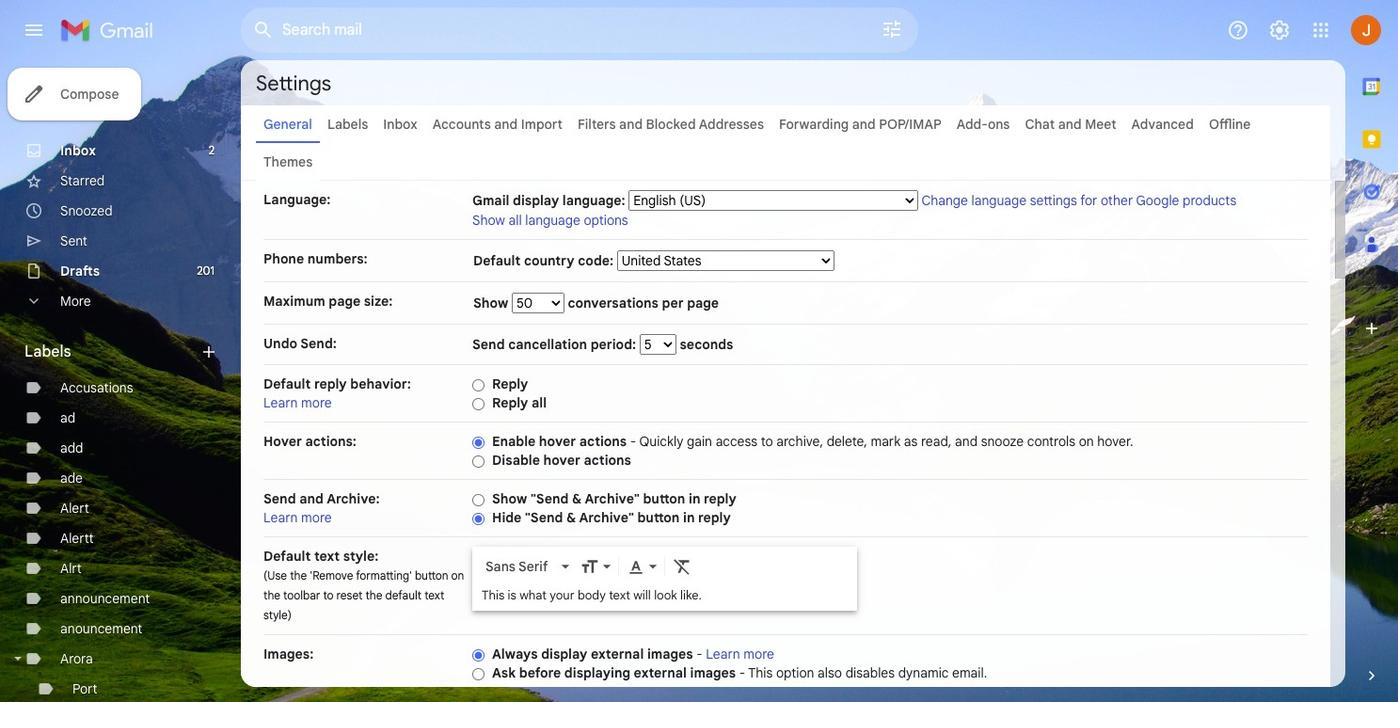 Task type: describe. For each thing, give the bounding box(es) containing it.
filters
[[578, 116, 616, 133]]

sans
[[486, 558, 516, 575]]

2 vertical spatial learn
[[706, 646, 741, 663]]

google
[[1137, 192, 1180, 209]]

Search mail text field
[[282, 21, 828, 40]]

Reply all radio
[[473, 397, 485, 411]]

accusations link
[[60, 379, 133, 396]]

filters and blocked addresses link
[[578, 116, 764, 133]]

"send for show
[[531, 490, 569, 507]]

drafts
[[60, 263, 100, 280]]

0 horizontal spatial inbox link
[[60, 142, 96, 159]]

learn more link for default
[[264, 394, 332, 411]]

default reply behavior: learn more
[[264, 376, 411, 411]]

snooze
[[981, 433, 1024, 450]]

maximum
[[264, 293, 325, 310]]

change language settings for other google products link
[[922, 192, 1237, 209]]

products
[[1183, 192, 1237, 209]]

reply for reply all
[[492, 394, 528, 411]]

access
[[716, 433, 758, 450]]

images:
[[264, 646, 314, 663]]

is
[[508, 587, 517, 603]]

gmail display language:
[[473, 192, 626, 209]]

meet
[[1085, 116, 1117, 133]]

dynamic
[[899, 665, 949, 682]]

accusations
[[60, 379, 133, 396]]

addresses
[[699, 116, 764, 133]]

body
[[578, 587, 606, 603]]

anouncement
[[60, 620, 142, 637]]

2
[[209, 143, 215, 157]]

main menu image
[[23, 19, 45, 41]]

1 vertical spatial images
[[690, 665, 736, 682]]

snoozed
[[60, 202, 113, 219]]

show all language options
[[473, 212, 628, 229]]

search mail image
[[247, 13, 281, 47]]

show all language options link
[[473, 212, 628, 229]]

hover for disable
[[544, 452, 581, 469]]

ad link
[[60, 409, 75, 426]]

default for default country code:
[[473, 252, 521, 269]]

archive,
[[777, 433, 824, 450]]

& for hide
[[567, 509, 576, 526]]

phone
[[264, 250, 304, 267]]

labels link
[[327, 116, 368, 133]]

labels heading
[[24, 343, 200, 361]]

port
[[72, 681, 97, 698]]

in for show "send & archive" button in reply
[[689, 490, 701, 507]]

pop/imap
[[879, 116, 942, 133]]

'remove
[[310, 569, 353, 583]]

in for hide "send & archive" button in reply
[[683, 509, 695, 526]]

controls
[[1028, 433, 1076, 450]]

Show "Send & Archive" button in reply radio
[[473, 493, 485, 507]]

show for show
[[473, 295, 512, 312]]

reset
[[337, 588, 363, 602]]

"send for hide
[[525, 509, 563, 526]]

delete,
[[827, 433, 868, 450]]

add-
[[957, 116, 988, 133]]

conversations
[[568, 295, 659, 312]]

and for pop/imap
[[853, 116, 876, 133]]

labels for labels 'link'
[[327, 116, 368, 133]]

& for show
[[572, 490, 582, 507]]

numbers:
[[308, 250, 368, 267]]

conversations per page
[[565, 295, 719, 312]]

and for import
[[495, 116, 518, 133]]

and for meet
[[1059, 116, 1082, 133]]

2 vertical spatial learn more link
[[706, 646, 775, 663]]

formatting options toolbar
[[478, 549, 852, 584]]

this is what your body text will look like.
[[482, 587, 702, 603]]

general link
[[264, 116, 312, 133]]

support image
[[1227, 19, 1250, 41]]

announcement
[[60, 590, 150, 607]]

labels for labels heading at the left
[[24, 343, 71, 361]]

inbox for "inbox" link to the right
[[383, 116, 418, 133]]

Disable hover actions radio
[[473, 454, 485, 469]]

compose button
[[8, 68, 142, 120]]

archive" for hide
[[579, 509, 634, 526]]

ade link
[[60, 470, 83, 487]]

gain
[[687, 433, 713, 450]]

disables
[[846, 665, 895, 682]]

add
[[60, 440, 83, 457]]

option
[[777, 665, 815, 682]]

1 horizontal spatial inbox link
[[383, 116, 418, 133]]

2 vertical spatial -
[[740, 665, 746, 682]]

hover.
[[1098, 433, 1134, 450]]

enable hover actions - quickly gain access to archive, delete, mark as read, and snooze controls on hover.
[[492, 433, 1134, 450]]

mark
[[871, 433, 901, 450]]

filters and blocked addresses
[[578, 116, 764, 133]]

on inside default text style: (use the 'remove formatting' button on the toolbar to reset the default text style)
[[451, 569, 464, 583]]

button inside default text style: (use the 'remove formatting' button on the toolbar to reset the default text style)
[[415, 569, 449, 583]]

serif
[[519, 558, 548, 575]]

show for show "send & archive" button in reply
[[492, 490, 527, 507]]

hover actions:
[[264, 433, 357, 450]]

formatting'
[[356, 569, 412, 583]]

default for default reply behavior: learn more
[[264, 376, 311, 393]]

send and archive: learn more
[[264, 490, 380, 526]]

alrt link
[[60, 560, 82, 577]]

hide "send & archive" button in reply
[[492, 509, 731, 526]]

learn for default reply behavior: learn more
[[264, 394, 298, 411]]

starred
[[60, 172, 105, 189]]

advanced search options image
[[874, 10, 911, 48]]

send for send cancellation period:
[[473, 336, 505, 353]]

1 horizontal spatial on
[[1079, 433, 1094, 450]]

chat
[[1025, 116, 1055, 133]]

forwarding and pop/imap link
[[779, 116, 942, 133]]

settings image
[[1269, 19, 1291, 41]]

enable
[[492, 433, 536, 450]]

before
[[519, 665, 561, 682]]

1 vertical spatial external
[[634, 665, 687, 682]]

announcement link
[[60, 590, 150, 607]]

settings
[[256, 70, 331, 96]]

hover
[[264, 433, 302, 450]]

hide
[[492, 509, 522, 526]]

more for and
[[301, 509, 332, 526]]

drafts link
[[60, 263, 100, 280]]

sent
[[60, 233, 87, 249]]

advanced
[[1132, 116, 1194, 133]]

reply all
[[492, 394, 547, 411]]

1 horizontal spatial page
[[687, 295, 719, 312]]

accounts and import link
[[433, 116, 563, 133]]

always
[[492, 646, 538, 663]]

themes link
[[264, 153, 313, 170]]

blocked
[[646, 116, 696, 133]]

display for gmail
[[513, 192, 559, 209]]

1 vertical spatial language
[[526, 212, 581, 229]]

2 horizontal spatial text
[[609, 587, 631, 603]]

as
[[904, 433, 918, 450]]



Task type: vqa. For each thing, say whether or not it's contained in the screenshot.
size: on the top left
yes



Task type: locate. For each thing, give the bounding box(es) containing it.
actions for enable
[[580, 433, 627, 450]]

port link
[[72, 681, 97, 698]]

send for send and archive: learn more
[[264, 490, 296, 507]]

Reply radio
[[473, 378, 485, 392]]

0 vertical spatial learn more link
[[264, 394, 332, 411]]

1 vertical spatial -
[[697, 646, 703, 663]]

more
[[301, 394, 332, 411], [301, 509, 332, 526], [744, 646, 775, 663]]

read,
[[921, 433, 952, 450]]

alrt
[[60, 560, 82, 577]]

2 vertical spatial button
[[415, 569, 449, 583]]

1 vertical spatial default
[[264, 376, 311, 393]]

hover for enable
[[539, 433, 576, 450]]

page
[[329, 293, 361, 310], [687, 295, 719, 312]]

archive:
[[327, 490, 380, 507]]

sent link
[[60, 233, 87, 249]]

0 horizontal spatial -
[[630, 433, 637, 450]]

0 vertical spatial actions
[[580, 433, 627, 450]]

1 vertical spatial button
[[638, 509, 680, 526]]

learn for send and archive: learn more
[[264, 509, 298, 526]]

inbox link up starred link
[[60, 142, 96, 159]]

in down gain
[[689, 490, 701, 507]]

page right per
[[687, 295, 719, 312]]

actions up disable hover actions
[[580, 433, 627, 450]]

default down 'undo'
[[264, 376, 311, 393]]

1 vertical spatial actions
[[584, 452, 631, 469]]

reply down access
[[704, 490, 737, 507]]

more for reply
[[301, 394, 332, 411]]

1 horizontal spatial all
[[532, 394, 547, 411]]

accounts
[[433, 116, 491, 133]]

0 vertical spatial labels
[[327, 116, 368, 133]]

1 vertical spatial more
[[301, 509, 332, 526]]

display for always
[[541, 646, 588, 663]]

button
[[643, 490, 686, 507], [638, 509, 680, 526], [415, 569, 449, 583]]

0 vertical spatial this
[[482, 587, 505, 603]]

the down 'formatting''
[[366, 588, 383, 602]]

forwarding
[[779, 116, 849, 133]]

language:
[[264, 191, 331, 208]]

default
[[386, 588, 422, 602]]

and right chat
[[1059, 116, 1082, 133]]

None search field
[[241, 8, 919, 53]]

0 vertical spatial inbox
[[383, 116, 418, 133]]

0 horizontal spatial send
[[264, 490, 296, 507]]

- up ask before displaying external images - this option also disables dynamic email.
[[697, 646, 703, 663]]

1 horizontal spatial inbox
[[383, 116, 418, 133]]

1 vertical spatial on
[[451, 569, 464, 583]]

change language settings for other google products
[[922, 192, 1237, 209]]

show up hide
[[492, 490, 527, 507]]

per
[[662, 295, 684, 312]]

email.
[[953, 665, 988, 682]]

all down gmail
[[509, 212, 522, 229]]

-
[[630, 433, 637, 450], [697, 646, 703, 663], [740, 665, 746, 682]]

"send down disable hover actions
[[531, 490, 569, 507]]

labels
[[327, 116, 368, 133], [24, 343, 71, 361]]

1 horizontal spatial send
[[473, 336, 505, 353]]

the
[[290, 569, 307, 583], [264, 588, 281, 602], [366, 588, 383, 602]]

and right filters
[[619, 116, 643, 133]]

learn more link
[[264, 394, 332, 411], [264, 509, 332, 526], [706, 646, 775, 663]]

add-ons
[[957, 116, 1010, 133]]

import
[[521, 116, 563, 133]]

chat and meet
[[1025, 116, 1117, 133]]

reply right reply all radio
[[492, 394, 528, 411]]

text up 'remove
[[314, 548, 340, 565]]

archive" down the show "send & archive" button in reply on the bottom of the page
[[579, 509, 634, 526]]

sans serif
[[486, 558, 548, 575]]

0 horizontal spatial language
[[526, 212, 581, 229]]

and
[[495, 116, 518, 133], [619, 116, 643, 133], [853, 116, 876, 133], [1059, 116, 1082, 133], [955, 433, 978, 450], [299, 490, 324, 507]]

0 horizontal spatial the
[[264, 588, 281, 602]]

1 vertical spatial &
[[567, 509, 576, 526]]

0 horizontal spatial this
[[482, 587, 505, 603]]

default for default text style: (use the 'remove formatting' button on the toolbar to reset the default text style)
[[264, 548, 311, 565]]

always display external images - learn more
[[492, 646, 775, 663]]

1 horizontal spatial the
[[290, 569, 307, 583]]

1 vertical spatial in
[[683, 509, 695, 526]]

2 reply from the top
[[492, 394, 528, 411]]

Ask before displaying external images radio
[[473, 667, 485, 681]]

send
[[473, 336, 505, 353], [264, 490, 296, 507]]

send inside the send and archive: learn more
[[264, 490, 296, 507]]

archive" up hide "send & archive" button in reply
[[585, 490, 640, 507]]

change
[[922, 192, 969, 209]]

to inside default text style: (use the 'remove formatting' button on the toolbar to reset the default text style)
[[323, 588, 334, 602]]

learn more link down archive:
[[264, 509, 332, 526]]

0 vertical spatial reply
[[314, 376, 347, 393]]

1 vertical spatial inbox link
[[60, 142, 96, 159]]

- left option
[[740, 665, 746, 682]]

0 vertical spatial archive"
[[585, 490, 640, 507]]

language
[[972, 192, 1027, 209], [526, 212, 581, 229]]

display up the before
[[541, 646, 588, 663]]

0 vertical spatial "send
[[531, 490, 569, 507]]

default up the '(use'
[[264, 548, 311, 565]]

on left the 'sans'
[[451, 569, 464, 583]]

quickly
[[640, 433, 684, 450]]

gmail image
[[60, 11, 163, 49]]

default inside default text style: (use the 'remove formatting' button on the toolbar to reset the default text style)
[[264, 548, 311, 565]]

learn more link for send
[[264, 509, 332, 526]]

the up the toolbar at bottom left
[[290, 569, 307, 583]]

Hide "Send & Archive" button in reply radio
[[473, 512, 485, 526]]

default left the 'country'
[[473, 252, 521, 269]]

images down look
[[648, 646, 693, 663]]

0 vertical spatial images
[[648, 646, 693, 663]]

to
[[761, 433, 773, 450], [323, 588, 334, 602]]

display up "show all language options"
[[513, 192, 559, 209]]

1 vertical spatial reply
[[492, 394, 528, 411]]

0 horizontal spatial to
[[323, 588, 334, 602]]

reply down send:
[[314, 376, 347, 393]]

labels navigation
[[0, 60, 241, 702]]

1 vertical spatial reply
[[704, 490, 737, 507]]

labels right the general on the left top
[[327, 116, 368, 133]]

anouncement link
[[60, 620, 142, 637]]

0 horizontal spatial page
[[329, 293, 361, 310]]

actions for disable
[[584, 452, 631, 469]]

options
[[584, 212, 628, 229]]

tab list
[[1346, 60, 1399, 634]]

gmail
[[473, 192, 510, 209]]

0 vertical spatial language
[[972, 192, 1027, 209]]

text left "will"
[[609, 587, 631, 603]]

your
[[550, 587, 575, 603]]

show for show all language options
[[473, 212, 505, 229]]

all up enable
[[532, 394, 547, 411]]

will
[[634, 587, 651, 603]]

1 vertical spatial hover
[[544, 452, 581, 469]]

2 horizontal spatial the
[[366, 588, 383, 602]]

on left hover.
[[1079, 433, 1094, 450]]

show down default country code: on the top of page
[[473, 295, 512, 312]]

button for show "send & archive" button in reply
[[643, 490, 686, 507]]

1 vertical spatial inbox
[[60, 142, 96, 159]]

all for show
[[509, 212, 522, 229]]

this left option
[[749, 665, 773, 682]]

reply for reply
[[492, 376, 528, 393]]

add link
[[60, 440, 83, 457]]

reply for hide "send & archive" button in reply
[[698, 509, 731, 526]]

learn more link up ask before displaying external images - this option also disables dynamic email.
[[706, 646, 775, 663]]

learn inside default reply behavior: learn more
[[264, 394, 298, 411]]

cancellation
[[508, 336, 587, 353]]

external down always display external images - learn more
[[634, 665, 687, 682]]

1 vertical spatial "send
[[525, 509, 563, 526]]

0 horizontal spatial on
[[451, 569, 464, 583]]

all for reply
[[532, 394, 547, 411]]

in up remove formatting ‪(⌘\)‬ icon
[[683, 509, 695, 526]]

text right default
[[425, 588, 445, 602]]

images down the like.
[[690, 665, 736, 682]]

ask before displaying external images - this option also disables dynamic email.
[[492, 665, 988, 682]]

toolbar
[[283, 588, 320, 602]]

reply up reply all
[[492, 376, 528, 393]]

more inside default reply behavior: learn more
[[301, 394, 332, 411]]

0 vertical spatial reply
[[492, 376, 528, 393]]

0 vertical spatial learn
[[264, 394, 298, 411]]

1 vertical spatial send
[[264, 490, 296, 507]]

2 vertical spatial reply
[[698, 509, 731, 526]]

button for hide "send & archive" button in reply
[[638, 509, 680, 526]]

1 vertical spatial this
[[749, 665, 773, 682]]

chat and meet link
[[1025, 116, 1117, 133]]

display
[[513, 192, 559, 209], [541, 646, 588, 663]]

style:
[[343, 548, 379, 565]]

default inside default reply behavior: learn more
[[264, 376, 311, 393]]

inbox right labels 'link'
[[383, 116, 418, 133]]

inbox link right labels 'link'
[[383, 116, 418, 133]]

& up hide "send & archive" button in reply
[[572, 490, 582, 507]]

undo
[[264, 335, 298, 352]]

code:
[[578, 252, 614, 269]]

0 horizontal spatial labels
[[24, 343, 71, 361]]

learn up hover
[[264, 394, 298, 411]]

1 vertical spatial display
[[541, 646, 588, 663]]

and left the import
[[495, 116, 518, 133]]

and right read,
[[955, 433, 978, 450]]

arora link
[[60, 650, 93, 667]]

0 vertical spatial display
[[513, 192, 559, 209]]

and inside the send and archive: learn more
[[299, 490, 324, 507]]

hover
[[539, 433, 576, 450], [544, 452, 581, 469]]

the down the '(use'
[[264, 588, 281, 602]]

also
[[818, 665, 843, 682]]

0 vertical spatial hover
[[539, 433, 576, 450]]

2 horizontal spatial -
[[740, 665, 746, 682]]

1 vertical spatial labels
[[24, 343, 71, 361]]

maximum page size:
[[264, 293, 393, 310]]

0 vertical spatial more
[[301, 394, 332, 411]]

send down hover
[[264, 490, 296, 507]]

language:
[[563, 192, 626, 209]]

inbox link
[[383, 116, 418, 133], [60, 142, 96, 159]]

1 vertical spatial learn
[[264, 509, 298, 526]]

learn up ask before displaying external images - this option also disables dynamic email.
[[706, 646, 741, 663]]

ade
[[60, 470, 83, 487]]

0 vertical spatial all
[[509, 212, 522, 229]]

0 vertical spatial show
[[473, 212, 505, 229]]

"send right hide
[[525, 509, 563, 526]]

to down 'remove
[[323, 588, 334, 602]]

more inside the send and archive: learn more
[[301, 509, 332, 526]]

1 horizontal spatial language
[[972, 192, 1027, 209]]

hover right disable
[[544, 452, 581, 469]]

0 vertical spatial to
[[761, 433, 773, 450]]

learn more link up hover actions:
[[264, 394, 332, 411]]

0 vertical spatial &
[[572, 490, 582, 507]]

sans serif option
[[482, 558, 558, 576]]

1 reply from the top
[[492, 376, 528, 393]]

0 vertical spatial on
[[1079, 433, 1094, 450]]

in
[[689, 490, 701, 507], [683, 509, 695, 526]]

Always display external images radio
[[473, 648, 485, 663]]

hover up disable hover actions
[[539, 433, 576, 450]]

0 horizontal spatial all
[[509, 212, 522, 229]]

1 horizontal spatial text
[[425, 588, 445, 602]]

seconds
[[677, 336, 734, 353]]

more up ask before displaying external images - this option also disables dynamic email.
[[744, 646, 775, 663]]

this left is
[[482, 587, 505, 603]]

period:
[[591, 336, 637, 353]]

alertt
[[60, 530, 94, 547]]

0 vertical spatial send
[[473, 336, 505, 353]]

2 vertical spatial default
[[264, 548, 311, 565]]

button down the show "send & archive" button in reply on the bottom of the page
[[638, 509, 680, 526]]

reply up formatting options toolbar
[[698, 509, 731, 526]]

labels inside navigation
[[24, 343, 71, 361]]

0 vertical spatial in
[[689, 490, 701, 507]]

button up hide "send & archive" button in reply
[[643, 490, 686, 507]]

reply
[[314, 376, 347, 393], [704, 490, 737, 507], [698, 509, 731, 526]]

external up displaying
[[591, 646, 644, 663]]

send up 'reply' "radio" on the bottom of the page
[[473, 336, 505, 353]]

and for archive:
[[299, 490, 324, 507]]

1 horizontal spatial to
[[761, 433, 773, 450]]

offline link
[[1210, 116, 1251, 133]]

and for blocked
[[619, 116, 643, 133]]

and left pop/imap
[[853, 116, 876, 133]]

"send
[[531, 490, 569, 507], [525, 509, 563, 526]]

0 vertical spatial button
[[643, 490, 686, 507]]

archive" for show
[[585, 490, 640, 507]]

more
[[60, 293, 91, 310]]

0 vertical spatial inbox link
[[383, 116, 418, 133]]

0 vertical spatial external
[[591, 646, 644, 663]]

forwarding and pop/imap
[[779, 116, 942, 133]]

send:
[[301, 335, 337, 352]]

2 vertical spatial more
[[744, 646, 775, 663]]

language down gmail display language:
[[526, 212, 581, 229]]

more up hover actions:
[[301, 394, 332, 411]]

learn
[[264, 394, 298, 411], [264, 509, 298, 526], [706, 646, 741, 663]]

language right change
[[972, 192, 1027, 209]]

page left size: on the top left
[[329, 293, 361, 310]]

button up default
[[415, 569, 449, 583]]

inbox for the left "inbox" link
[[60, 142, 96, 159]]

disable hover actions
[[492, 452, 631, 469]]

inbox inside labels navigation
[[60, 142, 96, 159]]

0 vertical spatial -
[[630, 433, 637, 450]]

2 vertical spatial show
[[492, 490, 527, 507]]

arora
[[60, 650, 93, 667]]

reply for show "send & archive" button in reply
[[704, 490, 737, 507]]

1 horizontal spatial labels
[[327, 116, 368, 133]]

actions up the show "send & archive" button in reply on the bottom of the page
[[584, 452, 631, 469]]

show down gmail
[[473, 212, 505, 229]]

like.
[[681, 587, 702, 603]]

disable
[[492, 452, 540, 469]]

&
[[572, 490, 582, 507], [567, 509, 576, 526]]

0 horizontal spatial inbox
[[60, 142, 96, 159]]

more down archive:
[[301, 509, 332, 526]]

Enable hover actions radio
[[473, 436, 485, 450]]

0 vertical spatial default
[[473, 252, 521, 269]]

remove formatting ‪(⌘\)‬ image
[[673, 558, 692, 576]]

1 vertical spatial show
[[473, 295, 512, 312]]

1 vertical spatial all
[[532, 394, 547, 411]]

actions
[[580, 433, 627, 450], [584, 452, 631, 469]]

actions:
[[305, 433, 357, 450]]

show
[[473, 212, 505, 229], [473, 295, 512, 312], [492, 490, 527, 507]]

1 horizontal spatial -
[[697, 646, 703, 663]]

- left quickly on the left bottom
[[630, 433, 637, 450]]

1 vertical spatial to
[[323, 588, 334, 602]]

1 vertical spatial archive"
[[579, 509, 634, 526]]

learn up the '(use'
[[264, 509, 298, 526]]

& down the show "send & archive" button in reply on the bottom of the page
[[567, 509, 576, 526]]

0 horizontal spatial text
[[314, 548, 340, 565]]

labels down the more
[[24, 343, 71, 361]]

1 horizontal spatial this
[[749, 665, 773, 682]]

to right access
[[761, 433, 773, 450]]

on
[[1079, 433, 1094, 450], [451, 569, 464, 583]]

default text style: (use the 'remove formatting' button on the toolbar to reset the default text style)
[[264, 548, 464, 622]]

1 vertical spatial learn more link
[[264, 509, 332, 526]]

learn inside the send and archive: learn more
[[264, 509, 298, 526]]

and left archive:
[[299, 490, 324, 507]]

reply inside default reply behavior: learn more
[[314, 376, 347, 393]]

inbox up starred link
[[60, 142, 96, 159]]



